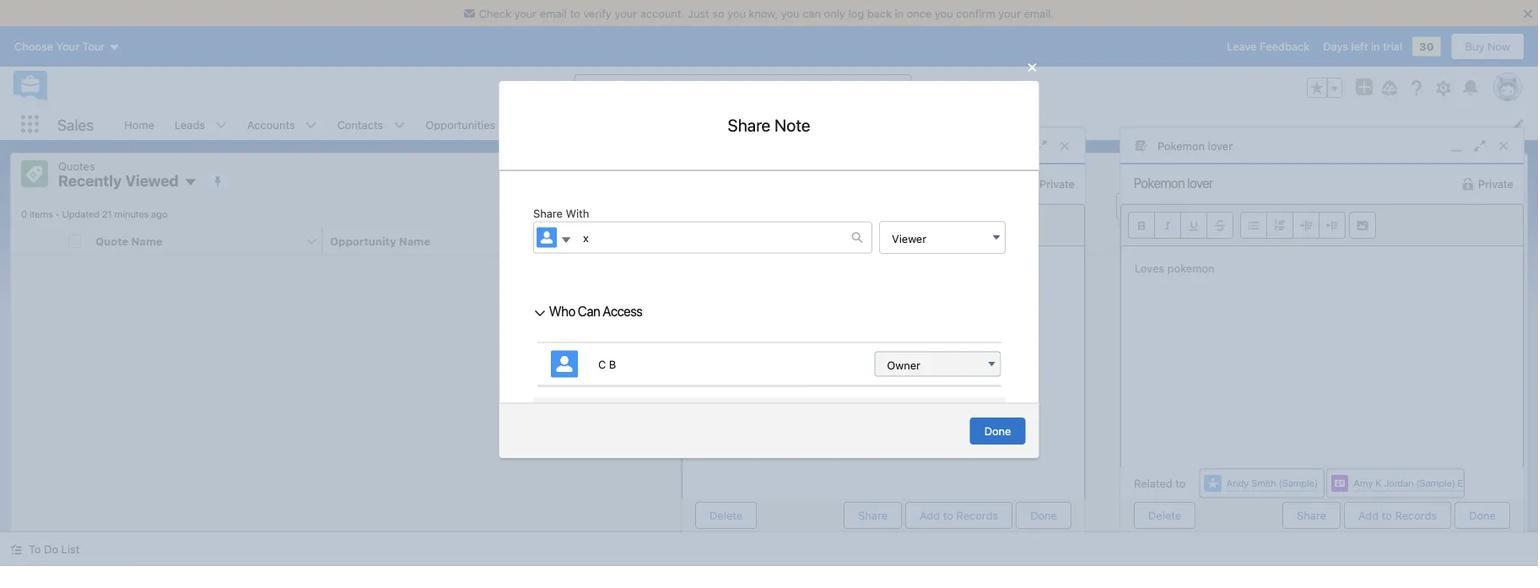 Task type: describe. For each thing, give the bounding box(es) containing it.
viewed
[[729, 365, 765, 377]]

verify
[[583, 7, 612, 19]]

add to records button for done 'button' within pokemon lover dialog
[[1344, 502, 1452, 529]]

share inside pokemon lover dialog
[[1297, 509, 1327, 522]]

can
[[578, 303, 600, 319]]

none search field inside the recently viewed|quotes|list view element
[[1117, 193, 1319, 220]]

toolbar for text field in the open sesame dialog
[[683, 205, 1085, 247]]

updated
[[62, 208, 100, 220]]

views.
[[798, 381, 830, 394]]

leads link
[[165, 109, 215, 140]]

quotes image
[[21, 160, 48, 187]]

who can access
[[549, 303, 642, 319]]

once
[[907, 7, 932, 19]]

try
[[709, 381, 725, 394]]

0 horizontal spatial done
[[985, 425, 1012, 438]]

opportunity name element
[[323, 227, 565, 255]]

private for pokemon lover dialog
[[1479, 178, 1514, 190]]

know,
[[749, 7, 778, 19]]

accounts list item
[[237, 109, 327, 140]]

quote name
[[95, 235, 163, 247]]

days left in trial
[[1324, 40, 1403, 53]]

total
[[1258, 235, 1285, 247]]

amy
[[1354, 477, 1374, 489]]

1 (sample) from the left
[[1279, 477, 1318, 489]]

c b
[[598, 358, 616, 371]]

total price element
[[1252, 227, 1494, 255]]

21
[[102, 208, 112, 220]]

contacts
[[337, 118, 383, 131]]

total price button
[[1252, 227, 1465, 254]]

reports link
[[790, 109, 850, 140]]

list
[[61, 543, 80, 556]]

2 you from the left
[[781, 7, 800, 19]]

jordan
[[1384, 477, 1414, 489]]

share button for delete status within the pokemon lover dialog
[[1283, 502, 1341, 529]]

related to
[[1134, 477, 1186, 490]]

add to records button for done 'button' in the open sesame dialog
[[906, 502, 1013, 529]]

pokemon
[[1158, 139, 1205, 152]]

syncing
[[562, 235, 606, 247]]

Compose text text field
[[1122, 247, 1523, 468]]

people image
[[536, 227, 557, 248]]

opportunity
[[330, 235, 396, 247]]

left
[[1352, 40, 1368, 53]]

feedback
[[1260, 40, 1310, 53]]

action image
[[1484, 227, 1528, 254]]

c
[[598, 358, 606, 371]]

do
[[44, 543, 58, 556]]

items
[[30, 208, 53, 220]]

expiration
[[794, 235, 849, 247]]

records for add to records "button" inside the open sesame dialog
[[957, 509, 999, 522]]

who can access button
[[533, 298, 643, 325]]

open sesame dialog
[[681, 127, 1086, 542]]

esq.
[[1458, 477, 1477, 489]]

k
[[1376, 477, 1382, 489]]

lover
[[1208, 139, 1233, 152]]

account.
[[640, 7, 685, 19]]

none text field inside pokemon lover dialog
[[1121, 165, 1281, 202]]

opportunities link
[[416, 109, 506, 140]]

leave
[[1227, 40, 1257, 53]]

access
[[603, 303, 642, 319]]

contact image
[[1332, 475, 1349, 492]]

leave feedback
[[1227, 40, 1310, 53]]

loves pokemon
[[1135, 262, 1215, 274]]

share with
[[533, 207, 589, 219]]

price
[[1288, 235, 1316, 247]]

with
[[565, 207, 589, 219]]

back
[[867, 7, 892, 19]]

any
[[768, 365, 786, 377]]

item number image
[[11, 227, 62, 254]]

smith
[[1252, 477, 1277, 489]]

Share With text field
[[573, 222, 851, 253]]

log
[[849, 7, 864, 19]]

1 horizontal spatial text default image
[[560, 234, 572, 246]]

you haven't viewed any quotes recently. try switching list views.
[[666, 365, 872, 394]]

viewer
[[892, 232, 926, 245]]

records for add to records "button" within pokemon lover dialog
[[1395, 509, 1437, 522]]

format text element for compose text text box's format body element
[[690, 212, 795, 239]]

add to records for delete status in the open sesame dialog
[[920, 509, 999, 522]]

text default image for toolbar inside the open sesame dialog
[[1023, 177, 1036, 191]]

dashboards list item
[[686, 109, 790, 140]]

just
[[688, 7, 709, 19]]

3 your from the left
[[999, 7, 1021, 19]]

home
[[124, 118, 154, 131]]

contacts link
[[327, 109, 394, 140]]

andy smith (sample)
[[1227, 477, 1318, 489]]

now
[[1488, 40, 1511, 53]]

quotes inside you haven't viewed any quotes recently. try switching list views.
[[789, 365, 826, 377]]

recently viewed|quotes|list view element
[[10, 153, 1528, 533]]

status inside the recently viewed|quotes|list view element
[[666, 363, 872, 396]]

switching
[[728, 381, 777, 394]]

sales
[[57, 115, 94, 134]]

action element
[[1484, 227, 1528, 255]]

quote name element
[[89, 227, 333, 255]]

buy
[[1466, 40, 1485, 53]]

2 your from the left
[[615, 7, 637, 19]]

add to records for delete status within the pokemon lover dialog
[[1359, 509, 1437, 522]]

expiration date button
[[787, 227, 1001, 254]]

opportunities list item
[[416, 109, 528, 140]]

done for compose text text field
[[1470, 509, 1496, 522]]

expiration date
[[794, 235, 878, 247]]

Compose text text field
[[683, 247, 1085, 499]]

reports
[[800, 118, 840, 131]]

minutes
[[114, 208, 149, 220]]

select list display image
[[1363, 193, 1400, 220]]

list
[[780, 381, 795, 394]]

amy k jordan (sample) esq. link
[[1354, 476, 1477, 492]]

0 vertical spatial quotes
[[58, 160, 95, 172]]

text default image inside to do list button
[[10, 544, 22, 556]]

30
[[1420, 40, 1434, 53]]

text default image for toolbar within pokemon lover dialog
[[1462, 177, 1475, 191]]



Task type: vqa. For each thing, say whether or not it's contained in the screenshot.
Account - OR -
no



Task type: locate. For each thing, give the bounding box(es) containing it.
delete status
[[695, 502, 844, 529], [1134, 502, 1283, 529]]

item number element
[[11, 227, 62, 255]]

(sample)
[[1279, 477, 1318, 489], [1416, 477, 1456, 489]]

delete button for delete status in the open sesame dialog
[[695, 502, 757, 529]]

0 horizontal spatial your
[[514, 7, 537, 19]]

•
[[55, 208, 60, 220]]

recently viewed
[[58, 172, 179, 190]]

1 delete button from the left
[[695, 502, 757, 529]]

None search field
[[1117, 193, 1319, 220]]

subtotal button
[[1020, 227, 1233, 254]]

you right "so"
[[728, 7, 746, 19]]

2 add to records button from the left
[[1344, 502, 1452, 529]]

andy smith (sample) link
[[1227, 476, 1318, 492]]

opportunities
[[426, 118, 496, 131]]

1 horizontal spatial add to records
[[1359, 509, 1437, 522]]

1 format text element from the left
[[690, 212, 795, 239]]

accounts
[[247, 118, 295, 131]]

contacts list item
[[327, 109, 416, 140]]

home link
[[114, 109, 165, 140]]

check your email to verify your account. just so you know, you can only log back in once you confirm your email.
[[479, 7, 1054, 19]]

subtotal element
[[1020, 227, 1262, 255]]

status
[[666, 363, 872, 396]]

done button for compose text text box
[[1016, 502, 1072, 529]]

delete button
[[695, 502, 757, 529], [1134, 502, 1196, 529]]

leads list item
[[165, 109, 237, 140]]

done button inside the open sesame dialog
[[1016, 502, 1072, 529]]

0 horizontal spatial quotes
[[58, 160, 95, 172]]

trial
[[1383, 40, 1403, 53]]

1 horizontal spatial format body element
[[1241, 212, 1346, 239]]

0 horizontal spatial in
[[895, 7, 904, 19]]

in right back
[[895, 7, 904, 19]]

recently
[[58, 172, 122, 190]]

format body element for compose text text box
[[802, 212, 907, 239]]

check
[[479, 7, 511, 19]]

delete button for delete status within the pokemon lover dialog
[[1134, 502, 1196, 529]]

list containing home
[[114, 109, 1539, 140]]

1 horizontal spatial in
[[1371, 40, 1380, 53]]

cell
[[62, 227, 89, 255]]

2 horizontal spatial text default image
[[851, 232, 863, 244]]

1 horizontal spatial toolbar
[[1122, 205, 1523, 247]]

cell inside the recently viewed|quotes|list view element
[[62, 227, 89, 255]]

status containing you haven't viewed any quotes recently.
[[666, 363, 872, 396]]

add to records inside pokemon lover dialog
[[1359, 509, 1437, 522]]

delete status inside the open sesame dialog
[[695, 502, 844, 529]]

private for the open sesame dialog
[[1040, 178, 1075, 190]]

3 you from the left
[[935, 7, 954, 19]]

0 vertical spatial in
[[895, 7, 904, 19]]

1 horizontal spatial add
[[1359, 509, 1379, 522]]

done inside pokemon lover dialog
[[1470, 509, 1496, 522]]

1 records from the left
[[957, 509, 999, 522]]

text default image inside the open sesame dialog
[[1023, 177, 1036, 191]]

email.
[[1024, 7, 1054, 19]]

text default image
[[1023, 177, 1036, 191], [1462, 177, 1475, 191]]

2 share button from the left
[[1283, 502, 1341, 529]]

ago
[[151, 208, 167, 220]]

Search Recently Viewed list view. search field
[[1117, 193, 1319, 220]]

1 horizontal spatial quotes
[[789, 365, 826, 377]]

format text element for format body element corresponding to compose text text field
[[1128, 212, 1234, 239]]

format body element for compose text text field
[[1241, 212, 1346, 239]]

in right left
[[1371, 40, 1380, 53]]

records
[[957, 509, 999, 522], [1395, 509, 1437, 522]]

to
[[570, 7, 580, 19], [1176, 477, 1186, 490], [943, 509, 954, 522], [1382, 509, 1392, 522]]

0 horizontal spatial text default image
[[1023, 177, 1036, 191]]

1 horizontal spatial you
[[781, 7, 800, 19]]

delete inside the open sesame dialog
[[710, 509, 743, 522]]

0 horizontal spatial format body element
[[802, 212, 907, 239]]

2 toolbar from the left
[[1122, 205, 1523, 247]]

quotes down sales
[[58, 160, 95, 172]]

0 horizontal spatial add
[[920, 509, 940, 522]]

pokemon lover dialog
[[1120, 127, 1525, 533]]

name inside "button"
[[131, 235, 163, 247]]

None text field
[[682, 165, 842, 202]]

0 horizontal spatial toolbar
[[683, 205, 1085, 247]]

your
[[514, 7, 537, 19], [615, 7, 637, 19], [999, 7, 1021, 19]]

add to records button inside pokemon lover dialog
[[1344, 502, 1452, 529]]

add inside pokemon lover dialog
[[1359, 509, 1379, 522]]

expiration date element
[[787, 227, 1030, 255]]

dashboards
[[696, 118, 757, 131]]

delete for delete status in the open sesame dialog
[[710, 509, 743, 522]]

2 format text element from the left
[[1128, 212, 1234, 239]]

2 private from the left
[[1479, 178, 1514, 190]]

format text element inside the open sesame dialog
[[690, 212, 795, 239]]

1 horizontal spatial done
[[1031, 509, 1058, 522]]

2 (sample) from the left
[[1416, 477, 1456, 489]]

0 horizontal spatial name
[[131, 235, 163, 247]]

none text field inside the open sesame dialog
[[682, 165, 842, 202]]

0 horizontal spatial add to records
[[920, 509, 999, 522]]

note
[[775, 115, 811, 135]]

2 horizontal spatial you
[[935, 7, 954, 19]]

quotes up the views.
[[789, 365, 826, 377]]

delete inside pokemon lover dialog
[[1149, 509, 1182, 522]]

buy now button
[[1451, 33, 1525, 60]]

related
[[1134, 477, 1173, 490]]

1 horizontal spatial delete button
[[1134, 502, 1196, 529]]

2 horizontal spatial done
[[1470, 509, 1496, 522]]

done for compose text text box
[[1031, 509, 1058, 522]]

share button inside pokemon lover dialog
[[1283, 502, 1341, 529]]

viewer button
[[879, 221, 1006, 254]]

viewed
[[125, 172, 179, 190]]

to do list
[[29, 543, 80, 556]]

1 vertical spatial in
[[1371, 40, 1380, 53]]

2 delete button from the left
[[1134, 502, 1196, 529]]

format text element
[[690, 212, 795, 239], [1128, 212, 1234, 239]]

1 horizontal spatial add to records button
[[1344, 502, 1452, 529]]

2 text default image from the left
[[1462, 177, 1475, 191]]

syncing element
[[555, 227, 798, 255]]

1 name from the left
[[131, 235, 163, 247]]

1 vertical spatial quotes
[[789, 365, 826, 377]]

1 horizontal spatial private
[[1479, 178, 1514, 190]]

2 add to records from the left
[[1359, 509, 1437, 522]]

1 add from the left
[[920, 509, 940, 522]]

add inside the open sesame dialog
[[920, 509, 940, 522]]

email
[[540, 7, 567, 19]]

your right "verify"
[[615, 7, 637, 19]]

1 horizontal spatial your
[[615, 7, 637, 19]]

add for delete status within the pokemon lover dialog
[[1359, 509, 1379, 522]]

confirm
[[957, 7, 996, 19]]

text default image
[[851, 232, 863, 244], [560, 234, 572, 246], [10, 544, 22, 556]]

2 records from the left
[[1395, 509, 1437, 522]]

1 text default image from the left
[[1023, 177, 1036, 191]]

your left email
[[514, 7, 537, 19]]

add to records
[[920, 509, 999, 522], [1359, 509, 1437, 522]]

None text field
[[1121, 165, 1281, 202]]

1 toolbar from the left
[[683, 205, 1085, 247]]

delete status for the open sesame dialog
[[695, 502, 844, 529]]

0 horizontal spatial records
[[957, 509, 999, 522]]

delete status inside pokemon lover dialog
[[1134, 502, 1283, 529]]

syncing button
[[555, 227, 769, 254]]

haven't
[[688, 365, 726, 377]]

private inside pokemon lover dialog
[[1479, 178, 1514, 190]]

opportunity name
[[330, 235, 431, 247]]

2 name from the left
[[399, 235, 431, 247]]

1 horizontal spatial (sample)
[[1416, 477, 1456, 489]]

1 add to records button from the left
[[906, 502, 1013, 529]]

in
[[895, 7, 904, 19], [1371, 40, 1380, 53]]

1 add to records from the left
[[920, 509, 999, 522]]

0 horizontal spatial share button
[[844, 502, 902, 529]]

private up subtotal
[[1040, 178, 1075, 190]]

share button
[[844, 502, 902, 529], [1283, 502, 1341, 529]]

(sample) right smith
[[1279, 477, 1318, 489]]

recently viewed status
[[21, 208, 62, 220]]

text default image right people image
[[560, 234, 572, 246]]

text default image right "expiration"
[[851, 232, 863, 244]]

search... button
[[574, 74, 912, 101]]

0
[[21, 208, 27, 220]]

1 horizontal spatial format text element
[[1128, 212, 1234, 239]]

toolbar inside pokemon lover dialog
[[1122, 205, 1523, 247]]

name for quote name
[[131, 235, 163, 247]]

you left can
[[781, 7, 800, 19]]

0 items • updated 21 minutes ago
[[21, 208, 167, 220]]

0 horizontal spatial format text element
[[690, 212, 795, 239]]

text default image left to
[[10, 544, 22, 556]]

total price
[[1258, 235, 1316, 247]]

list view controls image
[[1323, 193, 1360, 220]]

share button inside the open sesame dialog
[[844, 502, 902, 529]]

pokemon lover
[[1158, 139, 1233, 152]]

lead image
[[1205, 475, 1222, 492]]

1 delete status from the left
[[695, 502, 844, 529]]

delete for delete status within the pokemon lover dialog
[[1149, 509, 1182, 522]]

to do list button
[[0, 533, 90, 566]]

amy k jordan (sample) esq.
[[1354, 477, 1477, 489]]

so
[[712, 7, 725, 19]]

1 you from the left
[[728, 7, 746, 19]]

group
[[1307, 78, 1343, 98]]

2 delete status from the left
[[1134, 502, 1283, 529]]

name for opportunity name
[[399, 235, 431, 247]]

leave feedback link
[[1227, 40, 1310, 53]]

1 your from the left
[[514, 7, 537, 19]]

done inside the open sesame dialog
[[1031, 509, 1058, 522]]

format body element
[[802, 212, 907, 239], [1241, 212, 1346, 239]]

to inside the open sesame dialog
[[943, 509, 954, 522]]

you right once
[[935, 7, 954, 19]]

opportunity name button
[[323, 227, 537, 254]]

leads
[[175, 118, 205, 131]]

0 horizontal spatial text default image
[[10, 544, 22, 556]]

delete status for pokemon lover dialog
[[1134, 502, 1283, 529]]

2 delete from the left
[[1149, 509, 1182, 522]]

accounts link
[[237, 109, 305, 140]]

share button for delete status in the open sesame dialog
[[844, 502, 902, 529]]

1 horizontal spatial delete status
[[1134, 502, 1283, 529]]

days
[[1324, 40, 1349, 53]]

pokemon
[[1168, 262, 1215, 274]]

private
[[1040, 178, 1075, 190], [1479, 178, 1514, 190]]

(sample) left esq.
[[1416, 477, 1456, 489]]

share inside the open sesame dialog
[[858, 509, 888, 522]]

toolbar for text box inside pokemon lover dialog
[[1122, 205, 1523, 247]]

subtotal
[[1026, 235, 1073, 247]]

2 format body element from the left
[[1241, 212, 1346, 239]]

done button
[[970, 418, 1026, 445], [1016, 502, 1072, 529], [1455, 502, 1511, 529]]

private inside the open sesame dialog
[[1040, 178, 1075, 190]]

name right opportunity
[[399, 235, 431, 247]]

dashboards link
[[686, 109, 768, 140]]

toolbar
[[683, 205, 1085, 247], [1122, 205, 1523, 247]]

0 horizontal spatial private
[[1040, 178, 1075, 190]]

2 horizontal spatial your
[[999, 7, 1021, 19]]

1 private from the left
[[1040, 178, 1075, 190]]

loves
[[1135, 262, 1165, 274]]

format text element inside pokemon lover dialog
[[1128, 212, 1234, 239]]

0 horizontal spatial (sample)
[[1279, 477, 1318, 489]]

1 horizontal spatial records
[[1395, 509, 1437, 522]]

quote
[[95, 235, 128, 247]]

add to records inside the open sesame dialog
[[920, 509, 999, 522]]

records inside the open sesame dialog
[[957, 509, 999, 522]]

0 horizontal spatial you
[[728, 7, 746, 19]]

b
[[609, 358, 616, 371]]

0 horizontal spatial delete
[[710, 509, 743, 522]]

0 horizontal spatial delete button
[[695, 502, 757, 529]]

1 format body element from the left
[[802, 212, 907, 239]]

private up action image
[[1479, 178, 1514, 190]]

name inside button
[[399, 235, 431, 247]]

who
[[549, 303, 575, 319]]

to
[[29, 543, 41, 556]]

done button for compose text text field
[[1455, 502, 1511, 529]]

1 horizontal spatial text default image
[[1462, 177, 1475, 191]]

0 horizontal spatial add to records button
[[906, 502, 1013, 529]]

0 horizontal spatial delete status
[[695, 502, 844, 529]]

add to records button
[[906, 502, 1013, 529], [1344, 502, 1452, 529]]

add for delete status in the open sesame dialog
[[920, 509, 940, 522]]

your left email.
[[999, 7, 1021, 19]]

done button inside pokemon lover dialog
[[1455, 502, 1511, 529]]

1 horizontal spatial delete
[[1149, 509, 1182, 522]]

1 horizontal spatial share button
[[1283, 502, 1341, 529]]

date
[[852, 235, 878, 247]]

1 horizontal spatial name
[[399, 235, 431, 247]]

list
[[114, 109, 1539, 140]]

done
[[985, 425, 1012, 438], [1031, 509, 1058, 522], [1470, 509, 1496, 522]]

name down 'ago'
[[131, 235, 163, 247]]

2 add from the left
[[1359, 509, 1379, 522]]

share note
[[728, 115, 811, 135]]

quotes
[[58, 160, 95, 172], [789, 365, 826, 377]]

1 delete from the left
[[710, 509, 743, 522]]

recently.
[[829, 365, 872, 377]]

records inside pokemon lover dialog
[[1395, 509, 1437, 522]]

andy
[[1227, 477, 1249, 489]]

toolbar inside the open sesame dialog
[[683, 205, 1085, 247]]

1 share button from the left
[[844, 502, 902, 529]]

add to records button inside the open sesame dialog
[[906, 502, 1013, 529]]



